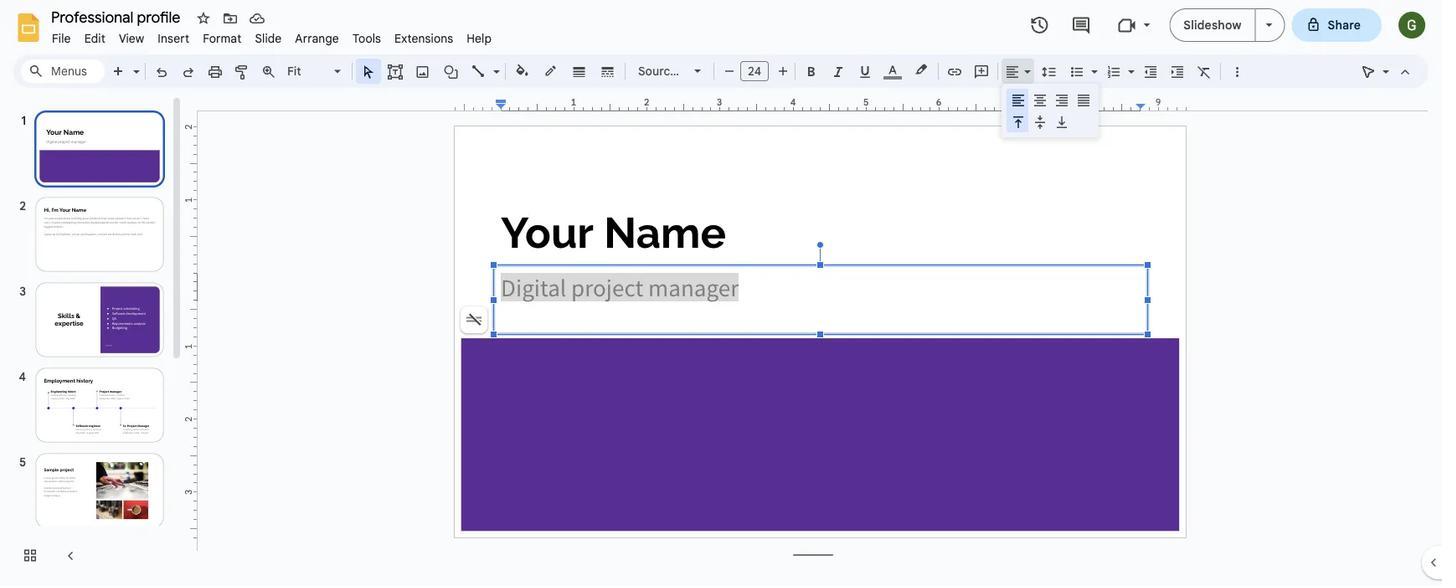 Task type: vqa. For each thing, say whether or not it's contained in the screenshot.
"Size"
no



Task type: locate. For each thing, give the bounding box(es) containing it.
shape image
[[442, 59, 461, 83]]

row
[[1007, 89, 1094, 111], [1007, 111, 1094, 132]]

menu bar
[[45, 22, 499, 49]]

file
[[52, 31, 71, 46]]

mode and view toolbar
[[1356, 54, 1419, 88]]

tools menu item
[[346, 28, 388, 48]]

Font size text field
[[742, 61, 768, 81]]

1 row from the top
[[1007, 89, 1094, 111]]

font list. source sans pro selected. option
[[639, 59, 728, 83]]

right margin image
[[1137, 98, 1186, 111]]

share button
[[1293, 8, 1383, 42]]

presentation options image
[[1267, 23, 1273, 27]]

left margin image
[[456, 98, 506, 111]]

do not autofit image
[[463, 308, 486, 332]]

help menu item
[[460, 28, 499, 48]]

fill color: transparent image
[[513, 59, 533, 81]]

arrange menu item
[[289, 28, 346, 48]]

source
[[639, 64, 677, 78]]

menu bar containing file
[[45, 22, 499, 49]]

application containing slideshow
[[0, 0, 1443, 587]]

pro
[[710, 64, 728, 78]]

file menu item
[[45, 28, 78, 48]]

option
[[461, 307, 488, 333]]

Zoom text field
[[285, 59, 332, 83]]

slideshow button
[[1170, 8, 1256, 42]]

border color: transparent image
[[542, 59, 561, 81]]

format
[[203, 31, 242, 46]]

highlight color image
[[913, 59, 931, 80]]

navigation
[[0, 95, 184, 587]]

application
[[0, 0, 1443, 587]]

source sans pro
[[639, 64, 728, 78]]

menu bar banner
[[0, 0, 1443, 587]]

extensions menu item
[[388, 28, 460, 48]]

new slide with layout image
[[129, 60, 140, 66]]

view menu item
[[112, 28, 151, 48]]

Zoom field
[[282, 59, 349, 84]]

cell
[[1073, 111, 1094, 132]]



Task type: describe. For each thing, give the bounding box(es) containing it.
arrange
[[295, 31, 339, 46]]

share
[[1329, 18, 1362, 32]]

view
[[119, 31, 144, 46]]

format menu item
[[196, 28, 248, 48]]

edit menu item
[[78, 28, 112, 48]]

slide
[[255, 31, 282, 46]]

Star checkbox
[[192, 7, 215, 30]]

main toolbar
[[104, 0, 1251, 347]]

edit
[[84, 31, 105, 46]]

slide menu item
[[248, 28, 289, 48]]

border weight option
[[570, 59, 589, 83]]

extensions
[[395, 31, 454, 46]]

sans
[[680, 64, 707, 78]]

insert image image
[[414, 59, 433, 83]]

Rename text field
[[45, 7, 190, 27]]

Font size field
[[741, 61, 776, 85]]

help
[[467, 31, 492, 46]]

insert menu item
[[151, 28, 196, 48]]

2 row from the top
[[1007, 111, 1094, 132]]

border dash option
[[599, 59, 618, 83]]

Menus field
[[21, 59, 105, 83]]

slideshow
[[1184, 18, 1242, 32]]

line & paragraph spacing image
[[1040, 59, 1060, 83]]

tools
[[353, 31, 381, 46]]

text color image
[[884, 59, 902, 80]]

insert
[[158, 31, 190, 46]]

menu bar inside menu bar banner
[[45, 22, 499, 49]]



